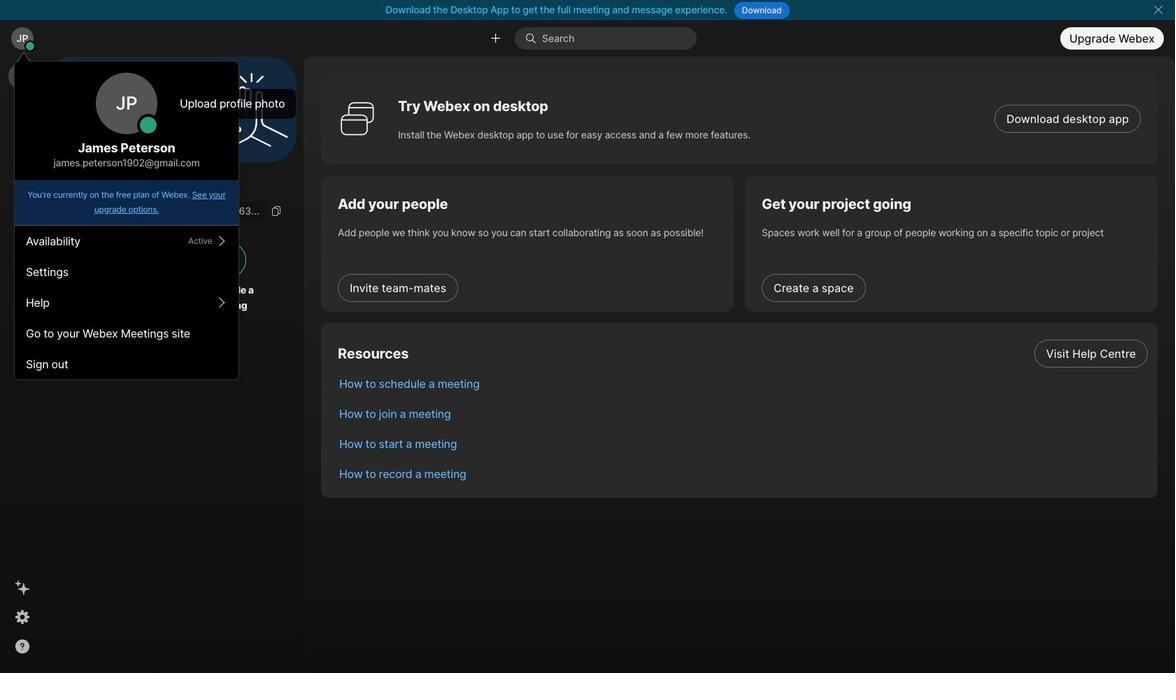 Task type: describe. For each thing, give the bounding box(es) containing it.
help menu item
[[15, 288, 239, 318]]

webex tab list
[[8, 62, 36, 213]]

5 list item from the top
[[328, 459, 1158, 489]]

4 list item from the top
[[328, 429, 1158, 459]]

arrow right_16 image
[[216, 236, 227, 247]]

arrow right_16 image
[[216, 297, 227, 309]]

set status menu item
[[15, 226, 239, 257]]

settings menu item
[[15, 257, 239, 288]]



Task type: vqa. For each thing, say whether or not it's contained in the screenshot.
1st list item from the bottom of the page
yes



Task type: locate. For each thing, give the bounding box(es) containing it.
3 list item from the top
[[328, 399, 1158, 429]]

cancel_16 image
[[1153, 4, 1164, 15]]

list item
[[328, 339, 1158, 369], [328, 369, 1158, 399], [328, 399, 1158, 429], [328, 429, 1158, 459], [328, 459, 1158, 489]]

go to your webex meetings site menu item
[[15, 318, 239, 349]]

navigation
[[0, 57, 45, 674]]

1 list item from the top
[[328, 339, 1158, 369]]

None text field
[[56, 202, 266, 221]]

two hands high-fiving image
[[209, 68, 293, 151]]

sign out menu item
[[15, 349, 239, 380]]

2 list item from the top
[[328, 369, 1158, 399]]

profile settings menu menu bar
[[15, 226, 239, 380]]



